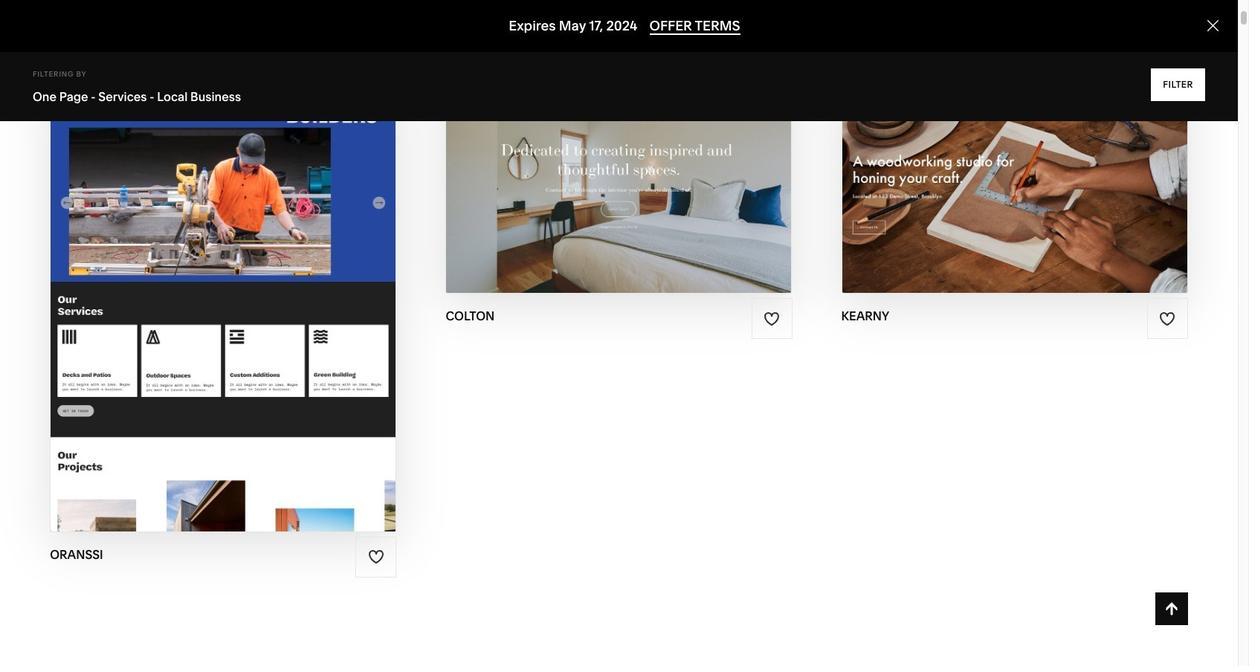 Task type: locate. For each thing, give the bounding box(es) containing it.
colton image
[[447, 71, 792, 293]]

add colton to your favorites list image
[[764, 311, 780, 327]]

back to top image
[[1164, 601, 1180, 617]]

add oranssi to your favorites list image
[[368, 549, 385, 565]]

kearny image
[[843, 71, 1188, 293]]



Task type: vqa. For each thing, say whether or not it's contained in the screenshot.
"Templates" LINK
no



Task type: describe. For each thing, give the bounding box(es) containing it.
oranssi image
[[51, 71, 396, 532]]



